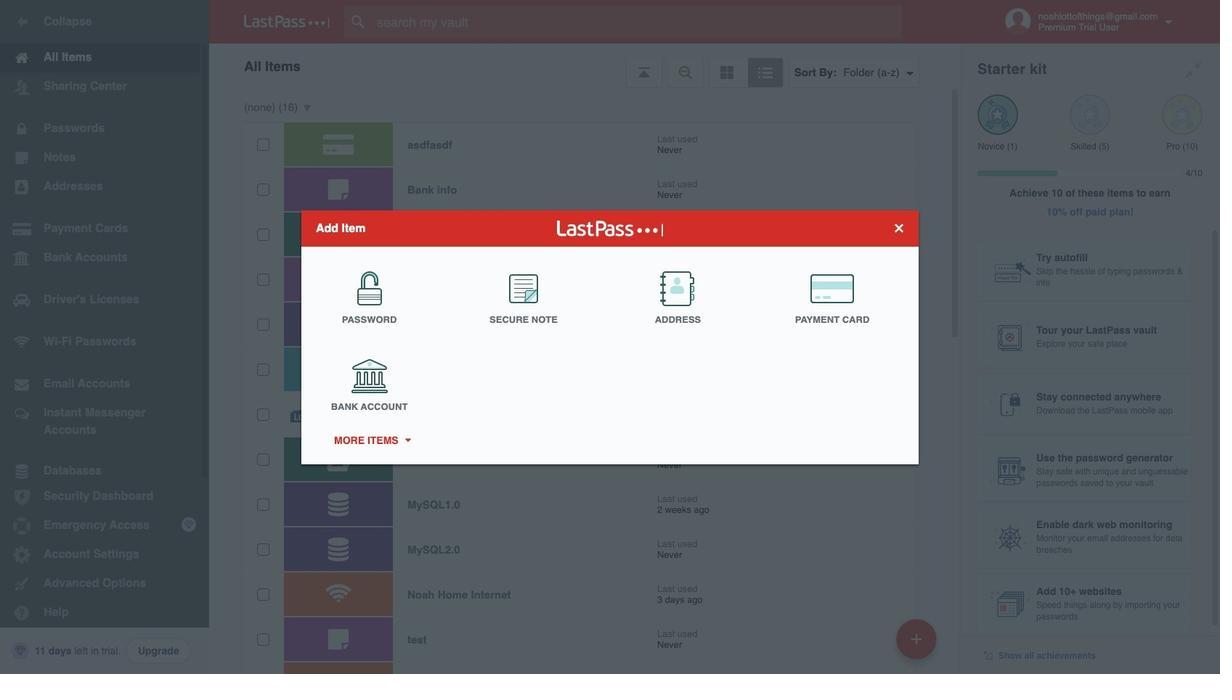 Task type: vqa. For each thing, say whether or not it's contained in the screenshot.
CARET RIGHT image
yes



Task type: describe. For each thing, give the bounding box(es) containing it.
vault options navigation
[[209, 44, 960, 87]]

new item image
[[912, 635, 922, 645]]

caret right image
[[403, 439, 413, 442]]

lastpass image
[[244, 15, 330, 28]]

new item navigation
[[891, 615, 946, 675]]

main navigation navigation
[[0, 0, 209, 675]]

search my vault text field
[[344, 6, 925, 38]]



Task type: locate. For each thing, give the bounding box(es) containing it.
Search search field
[[344, 6, 925, 38]]

dialog
[[301, 210, 919, 465]]



